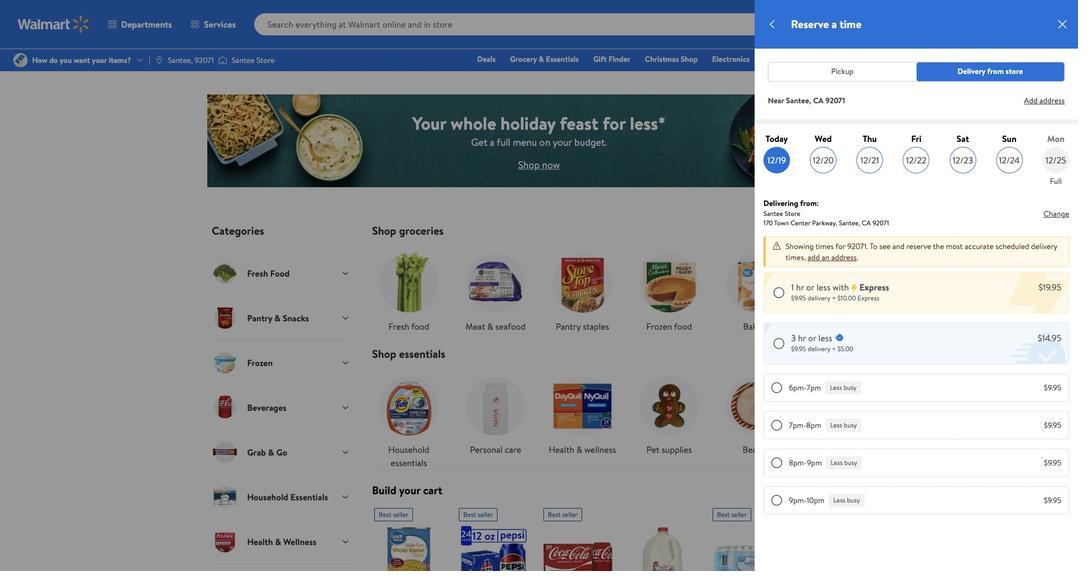 Task type: describe. For each thing, give the bounding box(es) containing it.
170
[[764, 218, 773, 228]]

92071.
[[847, 241, 868, 252]]

less for 10pm
[[833, 496, 846, 505]]

delivery for $14.95
[[808, 344, 831, 354]]

1
[[791, 281, 794, 293]]

delivering
[[764, 198, 798, 209]]

get
[[471, 135, 488, 149]]

beauty
[[743, 444, 769, 456]]

frozen
[[646, 321, 672, 333]]

$14.95
[[1038, 332, 1062, 344]]

and
[[893, 241, 905, 252]]

Walmart Site-Wide search field
[[254, 13, 888, 35]]

less busy for 7pm
[[830, 383, 857, 392]]

categories
[[212, 223, 264, 238]]

scheduled
[[996, 241, 1029, 252]]

add address
[[1024, 95, 1065, 106]]

best seller for "great value golden sweet whole kernel corn, canned corn, 15 oz can" image
[[379, 510, 409, 520]]

center
[[791, 218, 811, 228]]

deals
[[477, 54, 496, 65]]

toy
[[764, 54, 775, 65]]

santee
[[764, 209, 783, 218]]

seafood
[[495, 321, 526, 333]]

gift for gift cards
[[883, 54, 897, 65]]

7pm-8pm
[[789, 420, 822, 431]]

fresh food link
[[372, 247, 446, 333]]

$10.00
[[838, 293, 856, 303]]

staples
[[583, 321, 609, 333]]

home link
[[804, 53, 834, 65]]

hr for 1
[[796, 281, 804, 293]]

pet supplies
[[647, 444, 692, 456]]

seller for 4th product group
[[732, 510, 747, 520]]

walmart+ link
[[1022, 53, 1065, 65]]

fresh food
[[388, 321, 429, 333]]

personal
[[470, 444, 503, 456]]

10pm
[[807, 495, 825, 506]]

times
[[816, 241, 834, 252]]

the
[[933, 241, 944, 252]]

food for frozen food
[[674, 321, 692, 333]]

essentials for household essentials
[[391, 457, 427, 469]]

& for essentials
[[539, 54, 544, 65]]

electronics link
[[707, 53, 755, 65]]

+ for $14.95
[[832, 344, 836, 354]]

pet supplies link
[[633, 370, 706, 457]]

times,
[[786, 252, 806, 263]]

holiday
[[501, 111, 556, 135]]

best seller for "pepsi soda pop, 12 fl oz cans, 24 pack" image
[[463, 510, 493, 520]]

delivery for $19.95
[[808, 293, 831, 303]]

2 product group from the left
[[459, 504, 528, 572]]

add
[[1024, 95, 1038, 106]]

health & wellness
[[549, 444, 616, 456]]

6pm-
[[789, 382, 807, 393]]

one debit link
[[970, 53, 1018, 65]]

home
[[809, 54, 829, 65]]

best for great value purified drinking water, 16.9 fl oz bottles, 40 count image
[[717, 510, 730, 520]]

less for 7pm
[[830, 383, 842, 392]]

gift for gift finder
[[593, 54, 607, 65]]

an
[[822, 252, 830, 263]]

best for "great value golden sweet whole kernel corn, canned corn, 15 oz can" image
[[379, 510, 392, 520]]

9pm-10pm
[[789, 495, 825, 506]]

or for 3
[[808, 332, 816, 344]]

walmart image
[[18, 15, 90, 33]]

less for 8pm
[[830, 421, 842, 430]]

3
[[791, 332, 796, 344]]

shop for now
[[518, 158, 540, 172]]

showing
[[786, 241, 814, 252]]

sun
[[1002, 132, 1017, 145]]

$9.95 for 8pm
[[1044, 420, 1062, 431]]

seller for first product group
[[393, 510, 409, 520]]

fashion link
[[838, 53, 874, 65]]

close panel image
[[1056, 18, 1069, 31]]

shop for groceries
[[372, 223, 396, 238]]

change button
[[1035, 209, 1069, 220]]

full
[[497, 135, 511, 149]]

5 best seller from the left
[[802, 510, 832, 520]]

budget.
[[574, 135, 607, 149]]

mon
[[1047, 132, 1065, 145]]

delivery
[[958, 66, 986, 77]]

add an address button
[[808, 252, 857, 263]]

supplies
[[662, 444, 692, 456]]

reserve a time dialog
[[755, 0, 1078, 572]]

12/25 button
[[1043, 147, 1069, 173]]

hr for 3
[[798, 332, 806, 344]]

with
[[833, 281, 849, 293]]

shop right christmas
[[681, 54, 698, 65]]

busy for 9pm
[[844, 458, 858, 468]]

household
[[388, 444, 429, 456]]

time
[[840, 17, 862, 32]]

$187.37
[[1043, 27, 1059, 35]]

store
[[1006, 66, 1023, 77]]

one debit
[[975, 54, 1013, 65]]

delivery from store
[[958, 66, 1023, 77]]

less busy for 10pm
[[833, 496, 860, 505]]

pickup
[[831, 66, 854, 77]]

0 vertical spatial address
[[1040, 95, 1065, 106]]

candy
[[831, 321, 855, 333]]

1 product group from the left
[[374, 504, 443, 572]]

12/20
[[813, 154, 834, 166]]

add
[[808, 252, 820, 263]]

registry
[[933, 54, 961, 65]]

seller for third product group from the right
[[478, 510, 493, 520]]

less busy for 8pm
[[830, 421, 857, 430]]

baby
[[834, 444, 852, 456]]

$9.95 for 10pm
[[1044, 495, 1062, 506]]

finder
[[609, 54, 631, 65]]

frozen food link
[[633, 247, 706, 333]]

delivery inside showing times for 92071. to see and reserve the most accurate scheduled delivery times,
[[1031, 241, 1058, 252]]

busy for 10pm
[[847, 496, 860, 505]]

busy for 8pm
[[844, 421, 857, 430]]

great value golden sweet whole kernel corn, canned corn, 15 oz can image
[[374, 526, 443, 572]]

or for 1
[[806, 281, 815, 293]]

9pm-
[[789, 495, 807, 506]]

town
[[774, 218, 789, 228]]

$5.00
[[838, 344, 854, 354]]

grocery & essentials
[[510, 54, 579, 65]]

today
[[766, 132, 788, 145]]

& for wellness
[[577, 444, 582, 456]]

Search search field
[[254, 13, 888, 35]]



Task type: vqa. For each thing, say whether or not it's contained in the screenshot.


Task type: locate. For each thing, give the bounding box(es) containing it.
list containing fresh food
[[365, 238, 886, 333]]

wed
[[815, 132, 832, 145]]

12/21
[[861, 154, 879, 166]]

best seller down the 10pm
[[802, 510, 832, 520]]

0 vertical spatial santee,
[[786, 95, 811, 106]]

for right 'times'
[[836, 241, 846, 252]]

less busy right 7pm
[[830, 383, 857, 392]]

add an address .
[[808, 252, 858, 263]]

0 horizontal spatial ca
[[813, 95, 824, 106]]

$9.95 for 9pm
[[1044, 458, 1062, 469]]

ca
[[813, 95, 824, 106], [862, 218, 871, 228]]

& for seafood
[[487, 321, 493, 333]]

2 seller from the left
[[478, 510, 493, 520]]

build
[[372, 483, 397, 498]]

seller down the build your cart
[[393, 510, 409, 520]]

2 best seller from the left
[[463, 510, 493, 520]]

shop left now
[[518, 158, 540, 172]]

hr right 3
[[798, 332, 806, 344]]

seller up coca-cola soda pop, 12 fl oz, 24 pack cans image
[[562, 510, 578, 520]]

1 horizontal spatial address
[[1040, 95, 1065, 106]]

best seller up great value purified drinking water, 16.9 fl oz bottles, 40 count image
[[717, 510, 747, 520]]

1 vertical spatial list
[[365, 361, 886, 470]]

2 vertical spatial &
[[577, 444, 582, 456]]

1 vertical spatial or
[[808, 332, 816, 344]]

0 vertical spatial +
[[832, 293, 836, 303]]

best up "pepsi soda pop, 12 fl oz cans, 24 pack" image
[[463, 510, 476, 520]]

showing times for 92071. to see and reserve the most accurate scheduled delivery times,
[[786, 241, 1058, 263]]

santee, right parkway,
[[839, 218, 860, 228]]

great value purified drinking water, 16.9 fl oz bottles, 40 count image
[[713, 526, 782, 572]]

grocery & essentials link
[[505, 53, 584, 65]]

for inside showing times for 92071. to see and reserve the most accurate scheduled delivery times,
[[836, 241, 846, 252]]

back image
[[766, 18, 779, 31]]

shop down fresh
[[372, 347, 396, 362]]

ca down pickup button at right top
[[813, 95, 824, 106]]

2 list from the top
[[365, 361, 886, 470]]

less left $5.00
[[819, 332, 832, 344]]

best seller
[[379, 510, 409, 520], [463, 510, 493, 520], [548, 510, 578, 520], [717, 510, 747, 520], [802, 510, 832, 520]]

a left time
[[832, 17, 837, 32]]

busy down baby
[[844, 458, 858, 468]]

12/22 button
[[903, 147, 930, 173]]

or
[[806, 281, 815, 293], [808, 332, 816, 344]]

0 vertical spatial your
[[553, 135, 572, 149]]

list for shop groceries
[[365, 238, 886, 333]]

best for coca-cola soda pop, 12 fl oz, 24 pack cans image
[[548, 510, 561, 520]]

fresh
[[388, 321, 409, 333]]

menu
[[513, 135, 537, 149]]

seller for 2nd product group from right
[[562, 510, 578, 520]]

essentials for shop essentials
[[399, 347, 445, 362]]

0 vertical spatial essentials
[[399, 347, 445, 362]]

view
[[854, 487, 871, 498]]

hr right the 1
[[796, 281, 804, 293]]

less for 9pm
[[831, 458, 843, 468]]

1 horizontal spatial santee,
[[839, 218, 860, 228]]

on
[[539, 135, 550, 149]]

None radio
[[774, 338, 785, 349], [771, 382, 782, 393], [771, 420, 782, 431], [771, 458, 782, 469], [774, 338, 785, 349], [771, 382, 782, 393], [771, 420, 782, 431], [771, 458, 782, 469]]

12/19
[[768, 154, 786, 166]]

1 horizontal spatial food
[[674, 321, 692, 333]]

pickup button
[[769, 62, 917, 81]]

for left less*
[[603, 111, 626, 135]]

5 best from the left
[[802, 510, 815, 520]]

now
[[542, 158, 560, 172]]

gift finder link
[[588, 53, 636, 65]]

less right the 10pm
[[833, 496, 846, 505]]

less busy left all
[[833, 496, 860, 505]]

delivery
[[1031, 241, 1058, 252], [808, 293, 831, 303], [808, 344, 831, 354]]

1 vertical spatial a
[[490, 135, 495, 149]]

1 vertical spatial delivery
[[808, 293, 831, 303]]

delivery left with
[[808, 293, 831, 303]]

+ for $19.95
[[832, 293, 836, 303]]

santee, inside santee store 170 town center parkway, santee, ca 92071
[[839, 218, 860, 228]]

gift cards
[[883, 54, 918, 65]]

less busy down baby
[[831, 458, 858, 468]]

92071 inside santee store 170 town center parkway, santee, ca 92071
[[873, 218, 889, 228]]

view all link
[[854, 487, 880, 498]]

busy left all
[[847, 496, 860, 505]]

a inside your whole holiday feast for less* get a full menu on your budget.
[[490, 135, 495, 149]]

0 vertical spatial 92071
[[826, 95, 845, 106]]

health & wellness link
[[546, 370, 619, 457]]

4 best seller from the left
[[717, 510, 747, 520]]

shop right toy
[[777, 54, 794, 65]]

busy for 7pm
[[844, 383, 857, 392]]

best seller for great value purified drinking water, 16.9 fl oz bottles, 40 count image
[[717, 510, 747, 520]]

coca-cola soda pop, 12 fl oz, 24 pack cans image
[[544, 526, 613, 572]]

gift left the finder
[[593, 54, 607, 65]]

store
[[785, 209, 801, 218]]

2 + from the top
[[832, 344, 836, 354]]

92071 up see
[[873, 218, 889, 228]]

christmas shop link
[[640, 53, 703, 65]]

0 vertical spatial for
[[603, 111, 626, 135]]

less busy for 9pm
[[831, 458, 858, 468]]

product group
[[374, 504, 443, 572], [459, 504, 528, 572], [544, 504, 613, 572], [713, 504, 782, 572]]

essentials inside household essentials
[[391, 457, 427, 469]]

0 vertical spatial less
[[817, 281, 831, 293]]

1 horizontal spatial ca
[[862, 218, 871, 228]]

seller up "pepsi soda pop, 12 fl oz cans, 24 pack" image
[[478, 510, 493, 520]]

best seller for coca-cola soda pop, 12 fl oz, 24 pack cans image
[[548, 510, 578, 520]]

1 best seller from the left
[[379, 510, 409, 520]]

1 horizontal spatial gift
[[883, 54, 897, 65]]

shop for essentials
[[372, 347, 396, 362]]

santee, right near
[[786, 95, 811, 106]]

baking link
[[719, 247, 793, 333]]

3 product group from the left
[[544, 504, 613, 572]]

0 horizontal spatial gift
[[593, 54, 607, 65]]

your left cart
[[399, 483, 421, 498]]

best
[[379, 510, 392, 520], [463, 510, 476, 520], [548, 510, 561, 520], [717, 510, 730, 520], [802, 510, 815, 520]]

whole
[[451, 111, 496, 135]]

best down '9pm-10pm'
[[802, 510, 815, 520]]

shop now
[[518, 158, 560, 172]]

1 horizontal spatial &
[[539, 54, 544, 65]]

delivery right scheduled
[[1031, 241, 1058, 252]]

pantry staples
[[556, 321, 609, 333]]

a left full in the top left of the page
[[490, 135, 495, 149]]

8pm
[[807, 420, 822, 431]]

feast
[[560, 111, 599, 135]]

& right meat
[[487, 321, 493, 333]]

0 horizontal spatial food
[[411, 321, 429, 333]]

candy link
[[806, 247, 880, 333]]

seller up great value purified drinking water, 16.9 fl oz bottles, 40 count image
[[732, 510, 747, 520]]

0 horizontal spatial a
[[490, 135, 495, 149]]

best seller up "pepsi soda pop, 12 fl oz cans, 24 pack" image
[[463, 510, 493, 520]]

12/24
[[999, 154, 1020, 166]]

0 horizontal spatial &
[[487, 321, 493, 333]]

1 vertical spatial hr
[[798, 332, 806, 344]]

sat
[[957, 132, 969, 145]]

best up great value purified drinking water, 16.9 fl oz bottles, 40 count image
[[717, 510, 730, 520]]

less for 3 hr or less
[[819, 332, 832, 344]]

best seller up coca-cola soda pop, 12 fl oz, 24 pack cans image
[[548, 510, 578, 520]]

1 vertical spatial less
[[819, 332, 832, 344]]

wellness
[[585, 444, 616, 456]]

walmart+
[[1027, 54, 1060, 65]]

or right the 1
[[806, 281, 815, 293]]

see
[[879, 241, 891, 252]]

seller down the 10pm
[[816, 510, 832, 520]]

1 best from the left
[[379, 510, 392, 520]]

fri
[[911, 132, 922, 145]]

1 + from the top
[[832, 293, 836, 303]]

food for fresh food
[[411, 321, 429, 333]]

12/25
[[1046, 154, 1066, 166]]

best down build
[[379, 510, 392, 520]]

None radio
[[774, 287, 785, 298], [771, 495, 782, 506], [774, 287, 785, 298], [771, 495, 782, 506]]

your inside your whole holiday feast for less* get a full menu on your budget.
[[553, 135, 572, 149]]

$9.95 for 7pm
[[1044, 382, 1062, 393]]

essentials down fresh food
[[399, 347, 445, 362]]

3 seller from the left
[[562, 510, 578, 520]]

1 vertical spatial 92071
[[873, 218, 889, 228]]

1 horizontal spatial a
[[832, 17, 837, 32]]

2 best from the left
[[463, 510, 476, 520]]

4 product group from the left
[[713, 504, 782, 572]]

1 vertical spatial essentials
[[391, 457, 427, 469]]

2 gift from the left
[[883, 54, 897, 65]]

92071 down pickup button at right top
[[826, 95, 845, 106]]

1 list from the top
[[365, 238, 886, 333]]

busy up baby
[[844, 421, 857, 430]]

cart
[[423, 483, 442, 498]]

12/23 button
[[950, 147, 976, 173]]

12/24 button
[[996, 147, 1023, 173]]

best seller down build
[[379, 510, 409, 520]]

1 gift from the left
[[593, 54, 607, 65]]

pepsi soda pop, 12 fl oz cans, 24 pack image
[[459, 526, 528, 572]]

great value whole vitamin d milk, gallon, 128 fl oz image
[[628, 526, 697, 572]]

pantry
[[556, 321, 581, 333]]

1 vertical spatial santee,
[[839, 218, 860, 228]]

1 vertical spatial ca
[[862, 218, 871, 228]]

to
[[870, 241, 878, 252]]

fashion
[[843, 54, 869, 65]]

one
[[975, 54, 992, 65]]

0 horizontal spatial address
[[831, 252, 857, 263]]

your whole holiday feast for less* get a full menu on your budget.
[[412, 111, 666, 149]]

build your cart
[[372, 483, 442, 498]]

$19.95
[[1039, 281, 1062, 293]]

gift left cards
[[883, 54, 897, 65]]

2 vertical spatial delivery
[[808, 344, 831, 354]]

gift finder
[[593, 54, 631, 65]]

ca up to at right top
[[862, 218, 871, 228]]

meat & seafood link
[[459, 247, 532, 333]]

best for "pepsi soda pop, 12 fl oz cans, 24 pack" image
[[463, 510, 476, 520]]

your whole holiday feast for less*. get a full menu on your budget. shop now. image
[[207, 93, 871, 189]]

0 vertical spatial ca
[[813, 95, 824, 106]]

all
[[872, 487, 880, 498]]

seller
[[393, 510, 409, 520], [478, 510, 493, 520], [562, 510, 578, 520], [732, 510, 747, 520], [816, 510, 832, 520]]

meat & seafood
[[466, 321, 526, 333]]

12/20 button
[[810, 147, 837, 173]]

1 seller from the left
[[393, 510, 409, 520]]

12/19 button
[[764, 147, 790, 173]]

less down baby
[[831, 458, 843, 468]]

busy right 7pm
[[844, 383, 857, 392]]

change
[[1044, 209, 1069, 220]]

registry link
[[928, 53, 966, 65]]

0 horizontal spatial santee,
[[786, 95, 811, 106]]

most
[[946, 241, 963, 252]]

0 vertical spatial or
[[806, 281, 815, 293]]

7pm-
[[789, 420, 807, 431]]

& right health
[[577, 444, 582, 456]]

& right the grocery
[[539, 54, 544, 65]]

reserve a time
[[791, 17, 862, 32]]

4 best from the left
[[717, 510, 730, 520]]

less for 1 hr or less with
[[817, 281, 831, 293]]

pantry staples link
[[546, 247, 619, 333]]

list containing household essentials
[[365, 361, 886, 470]]

1 food from the left
[[411, 321, 429, 333]]

or right 3
[[808, 332, 816, 344]]

meat
[[466, 321, 485, 333]]

5 seller from the left
[[816, 510, 832, 520]]

food
[[411, 321, 429, 333], [674, 321, 692, 333]]

3 hr or less
[[791, 332, 832, 344]]

list for shop essentials
[[365, 361, 886, 470]]

6
[[1054, 12, 1057, 22]]

less left with
[[817, 281, 831, 293]]

personal care
[[470, 444, 521, 456]]

0 vertical spatial &
[[539, 54, 544, 65]]

1 vertical spatial +
[[832, 344, 836, 354]]

your
[[412, 111, 447, 135]]

essentials
[[546, 54, 579, 65]]

household essentials link
[[372, 370, 446, 470]]

accurate
[[965, 241, 994, 252]]

6 $187.37
[[1043, 12, 1059, 35]]

1 vertical spatial address
[[831, 252, 857, 263]]

0 horizontal spatial your
[[399, 483, 421, 498]]

ca inside santee store 170 town center parkway, santee, ca 92071
[[862, 218, 871, 228]]

0 vertical spatial hr
[[796, 281, 804, 293]]

less right 7pm
[[830, 383, 842, 392]]

food right frozen
[[674, 321, 692, 333]]

a inside 'dialog'
[[832, 17, 837, 32]]

2 food from the left
[[674, 321, 692, 333]]

for inside your whole holiday feast for less* get a full menu on your budget.
[[603, 111, 626, 135]]

food right fresh
[[411, 321, 429, 333]]

less busy up baby
[[830, 421, 857, 430]]

address right add
[[1040, 95, 1065, 106]]

address right an
[[831, 252, 857, 263]]

& inside "link"
[[487, 321, 493, 333]]

beauty link
[[719, 370, 793, 457]]

shop left groceries
[[372, 223, 396, 238]]

1 horizontal spatial your
[[553, 135, 572, 149]]

0 vertical spatial delivery
[[1031, 241, 1058, 252]]

list
[[365, 238, 886, 333], [365, 361, 886, 470]]

4 seller from the left
[[732, 510, 747, 520]]

less right 8pm
[[830, 421, 842, 430]]

christmas
[[645, 54, 679, 65]]

0 vertical spatial a
[[832, 17, 837, 32]]

1 vertical spatial &
[[487, 321, 493, 333]]

1 horizontal spatial for
[[836, 241, 846, 252]]

3 best from the left
[[548, 510, 561, 520]]

shop essentials
[[372, 347, 445, 362]]

groceries
[[399, 223, 444, 238]]

1 horizontal spatial 92071
[[873, 218, 889, 228]]

+ left $10.00
[[832, 293, 836, 303]]

0 horizontal spatial for
[[603, 111, 626, 135]]

0 horizontal spatial 92071
[[826, 95, 845, 106]]

+ left $5.00
[[832, 344, 836, 354]]

3 best seller from the left
[[548, 510, 578, 520]]

add address button
[[1015, 95, 1065, 106]]

2 horizontal spatial &
[[577, 444, 582, 456]]

your right on
[[553, 135, 572, 149]]

1 vertical spatial for
[[836, 241, 846, 252]]

0 vertical spatial list
[[365, 238, 886, 333]]

busy
[[844, 383, 857, 392], [844, 421, 857, 430], [844, 458, 858, 468], [847, 496, 860, 505]]

1 vertical spatial your
[[399, 483, 421, 498]]

essentials down household
[[391, 457, 427, 469]]

best up coca-cola soda pop, 12 fl oz, 24 pack cans image
[[548, 510, 561, 520]]

full
[[1050, 176, 1062, 187]]

delivery left $5.00
[[808, 344, 831, 354]]



